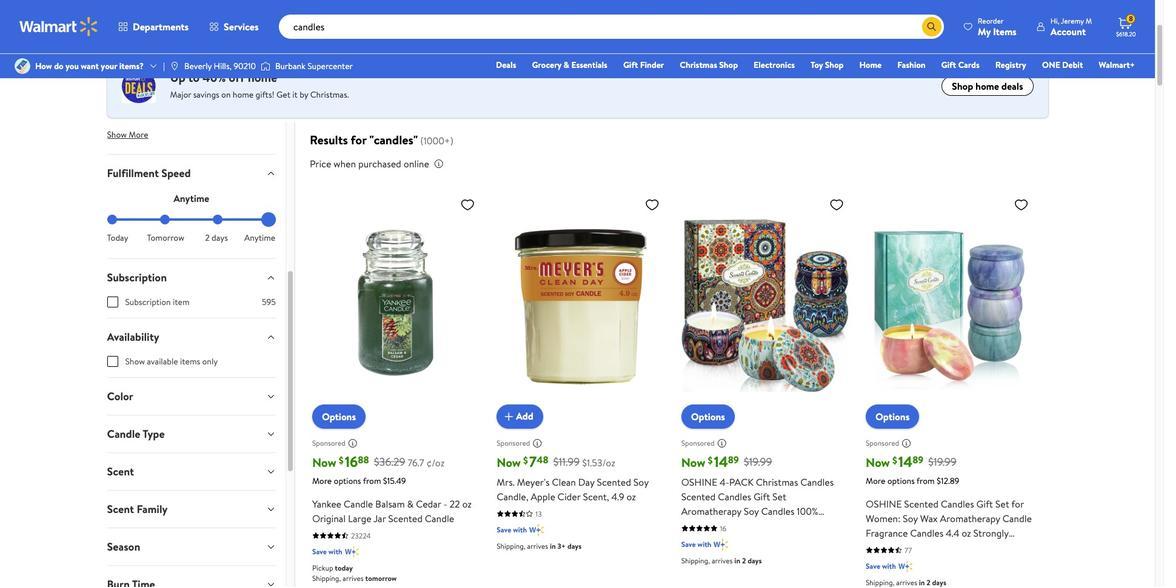 Task type: locate. For each thing, give the bounding box(es) containing it.
1 horizontal spatial stress
[[983, 541, 1008, 554]]

 image
[[15, 58, 30, 74]]

Walmart Site-Wide search field
[[279, 15, 945, 39]]

1 horizontal spatial ad disclaimer and feedback image
[[533, 438, 543, 448]]

1 scent from the top
[[107, 464, 134, 479]]

2 sponsored from the left
[[497, 438, 530, 448]]

1 horizontal spatial options
[[691, 410, 726, 423]]

shipping, left 'tomorrow'
[[312, 573, 341, 583]]

1 $ from the left
[[339, 454, 344, 467]]

subscription tab
[[97, 259, 286, 296]]

sponsored left ad disclaimer and feedback icon
[[682, 438, 715, 448]]

scent inside scent dropdown button
[[107, 464, 134, 479]]

1 vertical spatial scent
[[107, 502, 134, 517]]

1 89 from the left
[[729, 453, 739, 467]]

oz inside yankee candle balsam & cedar - 22 oz original large jar scented candle
[[463, 497, 472, 511]]

 image
[[261, 60, 271, 72], [170, 61, 179, 71]]

gift inside oshine scented candles gift set for women: soy wax aromatherapy candle fragrance candles 4.4 oz strongly fragrance essential oils for stress relief halloween christmas birthday mother's day
[[977, 497, 994, 511]]

tealight candles
[[705, 0, 737, 19]]

candles inside christmas candles
[[269, 6, 300, 19]]

wax
[[921, 512, 938, 525]]

1 vertical spatial oshine
[[866, 497, 903, 511]]

89 inside now $ 14 89 $19.99 more options from $12.89
[[913, 453, 924, 467]]

flameless
[[846, 0, 887, 10]]

days up subscription dropdown button
[[212, 232, 228, 244]]

scented inside yankee candle balsam & cedar - 22 oz original large jar scented candle
[[388, 512, 423, 525]]

14 inside now $ 14 89 $19.99 more options from $12.89
[[899, 451, 913, 472]]

candles down $12.89
[[941, 497, 975, 511]]

0 vertical spatial &
[[588, 6, 595, 19]]

results for "candles" (1000+)
[[310, 132, 454, 148]]

arrives down walmart plus icon
[[712, 556, 733, 566]]

0 vertical spatial show
[[107, 129, 127, 141]]

$19.99 inside now $ 14 89 $19.99 oshine 4-pack christmas candles scented candles gift set aromatherapy soy candles 100% natural soy 4.4 oz strongly fragrance stress relief for mother's day,valentine's day,birthday,anniversary
[[744, 455, 773, 470]]

1 horizontal spatial &
[[564, 59, 570, 71]]

brand group
[[107, 38, 276, 125]]

scented up 4.9
[[597, 475, 632, 489]]

3 now from the left
[[682, 454, 706, 471]]

1 horizontal spatial arrives
[[528, 541, 549, 551]]

1 horizontal spatial aromatherapy
[[941, 512, 1001, 525]]

oshine up women:
[[866, 497, 903, 511]]

relief inside now $ 14 89 $19.99 oshine 4-pack christmas candles scented candles gift set aromatherapy soy candles 100% natural soy 4.4 oz strongly fragrance stress relief for mother's day,valentine's day,birthday,anniversary
[[709, 534, 734, 547]]

0 horizontal spatial walmart plus image
[[345, 546, 359, 558]]

sponsored up now $ 14 89 $19.99 more options from $12.89
[[866, 438, 900, 448]]

day down halloween
[[906, 570, 922, 583]]

None radio
[[213, 215, 223, 225]]

0 vertical spatial day
[[579, 475, 595, 489]]

0 horizontal spatial  image
[[170, 61, 179, 71]]

my
[[979, 25, 991, 38]]

shop down gift cards
[[953, 80, 974, 93]]

departments button
[[108, 12, 199, 41]]

0 horizontal spatial aromatherapy
[[682, 505, 742, 518]]

christmas
[[263, 0, 305, 10], [680, 59, 718, 71], [756, 475, 799, 489], [940, 556, 982, 569]]

oz down pack
[[749, 519, 758, 533]]

1 horizontal spatial shipping,
[[497, 541, 526, 551]]

2 options from the left
[[691, 410, 726, 423]]

1 horizontal spatial from
[[917, 475, 935, 487]]

1 horizontal spatial shop
[[826, 59, 844, 71]]

options link up now $ 14 89 $19.99 more options from $12.89
[[866, 404, 920, 429]]

walmart plus image up today
[[345, 546, 359, 558]]

ad disclaimer and feedback image for 16
[[348, 438, 358, 448]]

relief up day,valentine's
[[709, 534, 734, 547]]

0 horizontal spatial mother's
[[751, 534, 788, 547]]

now inside now $ 16 88 $36.29 76.7 ¢/oz more options from $15.49
[[312, 454, 337, 471]]

0 horizontal spatial more
[[129, 129, 148, 141]]

now inside now $ 7 48 $11.99 $1.53/oz mrs. meyer's clean day scented soy candle, apple cider scent, 4.9 oz
[[497, 454, 521, 471]]

Anytime radio
[[266, 215, 276, 225]]

save up the pickup
[[312, 546, 327, 557]]

0 horizontal spatial options
[[322, 410, 356, 423]]

2 $ from the left
[[524, 454, 528, 467]]

1 horizontal spatial day
[[906, 570, 922, 583]]

candles up burbank
[[269, 6, 300, 19]]

days right day,valentine's
[[748, 556, 762, 566]]

4 now from the left
[[866, 454, 891, 471]]

2 vertical spatial walmart plus image
[[899, 560, 913, 573]]

options link up ad disclaimer and feedback icon
[[682, 404, 735, 429]]

ad disclaimer and feedback image
[[348, 438, 358, 448], [533, 438, 543, 448], [902, 438, 912, 448]]

scented up wax
[[905, 497, 939, 511]]

1 options from the left
[[322, 410, 356, 423]]

save with down natural
[[682, 539, 712, 550]]

jeremy
[[1062, 15, 1085, 26]]

None range field
[[107, 218, 276, 221]]

oz right 22
[[463, 497, 472, 511]]

89 up wax
[[913, 453, 924, 467]]

1 $19.99 from the left
[[744, 455, 773, 470]]

0 horizontal spatial stress
[[682, 534, 707, 547]]

2 horizontal spatial walmart plus image
[[899, 560, 913, 573]]

sponsored up now $ 16 88 $36.29 76.7 ¢/oz more options from $15.49
[[312, 438, 346, 448]]

1 horizontal spatial 89
[[913, 453, 924, 467]]

save with
[[497, 525, 527, 535], [682, 539, 712, 550], [312, 546, 343, 557], [866, 561, 897, 571]]

0 vertical spatial anytime
[[174, 192, 209, 205]]

yankee
[[342, 0, 372, 10], [312, 497, 342, 511]]

stress up birthday
[[983, 541, 1008, 554]]

flameless candles
[[846, 0, 887, 19]]

soy
[[634, 475, 649, 489], [744, 505, 759, 518], [903, 512, 919, 525], [715, 519, 730, 533]]

options for 14
[[876, 410, 910, 423]]

subscription inside dropdown button
[[107, 270, 167, 285]]

89 inside now $ 14 89 $19.99 oshine 4-pack christmas candles scented candles gift set aromatherapy soy candles 100% natural soy 4.4 oz strongly fragrance stress relief for mother's day,valentine's day,birthday,anniversary
[[729, 453, 739, 467]]

1 vertical spatial show
[[125, 356, 145, 368]]

save with for walmart plus icon
[[682, 539, 712, 550]]

shop left the electronics
[[720, 59, 738, 71]]

4.4
[[733, 519, 746, 533], [946, 526, 960, 540]]

set inside now $ 14 89 $19.99 oshine 4-pack christmas candles scented candles gift set aromatherapy soy candles 100% natural soy 4.4 oz strongly fragrance stress relief for mother's day,valentine's day,birthday,anniversary
[[773, 490, 787, 503]]

0 horizontal spatial set
[[773, 490, 787, 503]]

aromatherapy inside oshine scented candles gift set for women: soy wax aromatherapy candle fragrance candles 4.4 oz strongly fragrance essential oils for stress relief halloween christmas birthday mother's day
[[941, 512, 1001, 525]]

strongly inside oshine scented candles gift set for women: soy wax aromatherapy candle fragrance candles 4.4 oz strongly fragrance essential oils for stress relief halloween christmas birthday mother's day
[[974, 526, 1009, 540]]

arrives inside pickup today shipping, arrives tomorrow
[[343, 573, 364, 583]]

23224
[[351, 531, 371, 541]]

save with for 16 walmart plus image
[[312, 546, 343, 557]]

2 from from the left
[[917, 475, 935, 487]]

2 horizontal spatial more
[[866, 475, 886, 487]]

1 vertical spatial relief
[[866, 556, 891, 569]]

scented up natural
[[682, 490, 716, 503]]

christmas right pack
[[756, 475, 799, 489]]

0 horizontal spatial oshine
[[682, 475, 718, 489]]

pickup
[[312, 563, 333, 573]]

save with up the pickup
[[312, 546, 343, 557]]

1 horizontal spatial options
[[888, 475, 915, 487]]

sponsored for oshine 4-pack christmas candles scented candles gift set aromatherapy soy candles 100% natural soy 4.4 oz strongly fragrance stress relief for mother's day,valentine's day,birthday,anniversary
[[682, 438, 715, 448]]

now inside now $ 14 89 $19.99 oshine 4-pack christmas candles scented candles gift set aromatherapy soy candles 100% natural soy 4.4 oz strongly fragrance stress relief for mother's day,valentine's day,birthday,anniversary
[[682, 454, 706, 471]]

$ inside now $ 14 89 $19.99 oshine 4-pack christmas candles scented candles gift set aromatherapy soy candles 100% natural soy 4.4 oz strongly fragrance stress relief for mother's day,valentine's day,birthday,anniversary
[[708, 454, 713, 467]]

women:
[[866, 512, 901, 525]]

save with for the topmost walmart plus image
[[497, 525, 527, 535]]

2 89 from the left
[[913, 453, 924, 467]]

clean
[[552, 475, 576, 489]]

show
[[107, 129, 127, 141], [125, 356, 145, 368]]

gift
[[624, 59, 639, 71], [942, 59, 957, 71], [754, 490, 771, 503], [977, 497, 994, 511]]

home up gifts! on the top of page
[[248, 69, 277, 86]]

2 vertical spatial arrives
[[343, 573, 364, 583]]

ad disclaimer and feedback image for 14
[[902, 438, 912, 448]]

add button
[[497, 404, 544, 429]]

1 options link from the left
[[312, 404, 366, 429]]

get
[[277, 89, 291, 101]]

1 vertical spatial in
[[735, 556, 741, 566]]

2 horizontal spatial ad disclaimer and feedback image
[[902, 438, 912, 448]]

show inside show more button
[[107, 129, 127, 141]]

options down 88
[[334, 475, 361, 487]]

& right "grocery"
[[564, 59, 570, 71]]

$15.49
[[383, 475, 406, 487]]

mother's inside oshine scented candles gift set for women: soy wax aromatherapy candle fragrance candles 4.4 oz strongly fragrance essential oils for stress relief halloween christmas birthday mother's day
[[866, 570, 904, 583]]

1 vertical spatial arrives
[[712, 556, 733, 566]]

walmart plus image
[[714, 539, 729, 551]]

candle type
[[107, 427, 165, 442]]

1 vertical spatial yankee
[[312, 497, 342, 511]]

gift up birthday
[[977, 497, 994, 511]]

0 vertical spatial 2
[[205, 232, 210, 244]]

0 horizontal spatial relief
[[709, 534, 734, 547]]

candles left 100%
[[762, 505, 795, 518]]

1 horizontal spatial mother's
[[866, 570, 904, 583]]

Show available items only checkbox
[[107, 356, 118, 367]]

toy shop link
[[806, 58, 850, 72]]

oz inside now $ 7 48 $11.99 $1.53/oz mrs. meyer's clean day scented soy candle, apple cider scent, 4.9 oz
[[627, 490, 636, 503]]

1 horizontal spatial $19.99
[[929, 455, 957, 470]]

$ inside now $ 14 89 $19.99 more options from $12.89
[[893, 454, 898, 467]]

shipping, down natural
[[682, 556, 710, 566]]

0 horizontal spatial yankee
[[312, 497, 342, 511]]

yankee inside yankee candle balsam & cedar - 22 oz original large jar scented candle
[[312, 497, 342, 511]]

0 horizontal spatial in
[[550, 541, 556, 551]]

fashion link
[[893, 58, 932, 72]]

from left '$15.49'
[[363, 475, 381, 487]]

0 vertical spatial oshine
[[682, 475, 718, 489]]

& right homes
[[588, 6, 595, 19]]

0 horizontal spatial 2
[[205, 232, 210, 244]]

christmas candles
[[263, 0, 305, 19]]

days for 14
[[748, 556, 762, 566]]

1 horizontal spatial anytime
[[245, 232, 276, 244]]

2 horizontal spatial days
[[748, 556, 762, 566]]

oshine scented candles gift set for women: soy wax aromatherapy candle fragrance candles 4.4 oz strongly fragrance essential oils for stress relief halloween christmas birthday mother's day
[[866, 497, 1033, 583]]

0 horizontal spatial days
[[212, 232, 228, 244]]

tab
[[97, 566, 286, 587]]

show for show more
[[107, 129, 127, 141]]

candle inside oshine scented candles gift set for women: soy wax aromatherapy candle fragrance candles 4.4 oz strongly fragrance essential oils for stress relief halloween christmas birthday mother's day
[[1003, 512, 1033, 525]]

now for now $ 14 89 $19.99 more options from $12.89
[[866, 454, 891, 471]]

0 vertical spatial scent
[[107, 464, 134, 479]]

1 14 from the left
[[714, 451, 729, 472]]

1 horizontal spatial more
[[312, 475, 332, 487]]

2 14 from the left
[[899, 451, 913, 472]]

oils
[[950, 541, 966, 554]]

anytime down anytime radio
[[245, 232, 276, 244]]

fragrance inside now $ 14 89 $19.99 oshine 4-pack christmas candles scented candles gift set aromatherapy soy candles 100% natural soy 4.4 oz strongly fragrance stress relief for mother's day,valentine's day,birthday,anniversary
[[798, 519, 840, 533]]

cedar
[[416, 497, 441, 511]]

14 for now $ 14 89 $19.99 more options from $12.89
[[899, 451, 913, 472]]

1 vertical spatial 16
[[721, 523, 727, 534]]

options link for 14
[[866, 404, 920, 429]]

day up the scent,
[[579, 475, 595, 489]]

candles for flameless
[[851, 6, 882, 19]]

candles up christmas shop link
[[705, 6, 737, 19]]

options for 16
[[322, 410, 356, 423]]

price
[[310, 157, 332, 171]]

1 options from the left
[[334, 475, 361, 487]]

options up women:
[[888, 475, 915, 487]]

season button
[[97, 529, 286, 566]]

2 ad disclaimer and feedback image from the left
[[533, 438, 543, 448]]

1 vertical spatial mother's
[[866, 570, 904, 583]]

walmart plus image
[[530, 524, 544, 536], [345, 546, 359, 558], [899, 560, 913, 573]]

relief left 77
[[866, 556, 891, 569]]

3 sponsored from the left
[[682, 438, 715, 448]]

2 horizontal spatial options
[[876, 410, 910, 423]]

candles up search icon
[[924, 6, 955, 19]]

4 candles from the left
[[924, 6, 955, 19]]

arrives left 3+
[[528, 541, 549, 551]]

shop for toy shop
[[826, 59, 844, 71]]

apple
[[531, 490, 556, 503]]

to
[[188, 69, 200, 86]]

from
[[363, 475, 381, 487], [917, 475, 935, 487]]

2 vertical spatial &
[[407, 497, 414, 511]]

ad disclaimer and feedback image up now $ 14 89 $19.99 more options from $12.89
[[902, 438, 912, 448]]

4.4 up shipping, arrives in 2 days
[[733, 519, 746, 533]]

yankee for yankee candle balsam & cedar - 22 oz original large jar scented candle
[[312, 497, 342, 511]]

$19.99 up pack
[[744, 455, 773, 470]]

season tab
[[97, 529, 286, 566]]

save with down women:
[[866, 561, 897, 571]]

add to favorites list, oshine 4-pack christmas candles scented candles gift set aromatherapy soy candles 100% natural soy 4.4 oz strongly fragrance stress relief for mother's day,valentine's day,birthday,anniversary image
[[830, 197, 845, 212]]

more up original
[[312, 475, 332, 487]]

0 vertical spatial in
[[550, 541, 556, 551]]

1 horizontal spatial walmart plus image
[[530, 524, 544, 536]]

mrs. meyer's clean day scented soy candle, apple cider scent, 4.9 oz image
[[497, 192, 665, 419]]

show up fulfillment
[[107, 129, 127, 141]]

scent tab
[[97, 453, 286, 490]]

2 horizontal spatial arrives
[[712, 556, 733, 566]]

for right walmart plus icon
[[736, 534, 748, 547]]

89 for now $ 14 89 $19.99 more options from $12.89
[[913, 453, 924, 467]]

candle type tab
[[97, 416, 286, 453]]

now $ 14 89 $19.99 oshine 4-pack christmas candles scented candles gift set aromatherapy soy candles 100% natural soy 4.4 oz strongly fragrance stress relief for mother's day,valentine's day,birthday,anniversary
[[682, 451, 840, 576]]

scented
[[597, 475, 632, 489], [682, 490, 716, 503], [905, 497, 939, 511], [388, 512, 423, 525]]

color
[[107, 389, 133, 404]]

0 vertical spatial arrives
[[528, 541, 549, 551]]

flameless candles link
[[835, 0, 898, 20]]

ad disclaimer and feedback image
[[718, 438, 727, 448]]

how do you want your items?
[[35, 60, 144, 72]]

walmart plus image down 13
[[530, 524, 544, 536]]

scent left family at the bottom
[[107, 502, 134, 517]]

0 vertical spatial 16
[[345, 451, 358, 472]]

yankee candle link
[[326, 0, 389, 20]]

save
[[497, 525, 512, 535], [682, 539, 696, 550], [312, 546, 327, 557], [866, 561, 881, 571]]

gift finder link
[[618, 58, 670, 72]]

arrives
[[528, 541, 549, 551], [712, 556, 733, 566], [343, 573, 364, 583]]

tomorrow
[[366, 573, 397, 583]]

0 vertical spatial yankee
[[342, 0, 372, 10]]

7
[[530, 451, 537, 472]]

candles for tealight
[[705, 6, 737, 19]]

2 scent from the top
[[107, 502, 134, 517]]

88
[[358, 453, 369, 467]]

14 for now $ 14 89 $19.99 oshine 4-pack christmas candles scented candles gift set aromatherapy soy candles 100% natural soy 4.4 oz strongly fragrance stress relief for mother's day,valentine's day,birthday,anniversary
[[714, 451, 729, 472]]

you
[[66, 60, 79, 72]]

1 vertical spatial walmart plus image
[[345, 546, 359, 558]]

sponsored up 7
[[497, 438, 530, 448]]

oz inside now $ 14 89 $19.99 oshine 4-pack christmas candles scented candles gift set aromatherapy soy candles 100% natural soy 4.4 oz strongly fragrance stress relief for mother's day,valentine's day,birthday,anniversary
[[749, 519, 758, 533]]

mother's inside now $ 14 89 $19.99 oshine 4-pack christmas candles scented candles gift set aromatherapy soy candles 100% natural soy 4.4 oz strongly fragrance stress relief for mother's day,valentine's day,birthday,anniversary
[[751, 534, 788, 547]]

0 horizontal spatial 14
[[714, 451, 729, 472]]

now inside now $ 14 89 $19.99 more options from $12.89
[[866, 454, 891, 471]]

0 horizontal spatial from
[[363, 475, 381, 487]]

4.4 up the oils
[[946, 526, 960, 540]]

0 vertical spatial days
[[212, 232, 228, 244]]

2 vertical spatial days
[[748, 556, 762, 566]]

off
[[229, 69, 245, 86]]

3 $ from the left
[[708, 454, 713, 467]]

0 vertical spatial subscription
[[107, 270, 167, 285]]

0 horizontal spatial ad disclaimer and feedback image
[[348, 438, 358, 448]]

walmart+ link
[[1094, 58, 1141, 72]]

gifts!
[[256, 89, 275, 101]]

christmas down the oils
[[940, 556, 982, 569]]

2 options from the left
[[888, 475, 915, 487]]

2 horizontal spatial shipping,
[[682, 556, 710, 566]]

0 vertical spatial walmart plus image
[[530, 524, 544, 536]]

aromatherapy
[[682, 505, 742, 518], [941, 512, 1001, 525]]

stress
[[682, 534, 707, 547], [983, 541, 1008, 554]]

0 horizontal spatial $19.99
[[744, 455, 773, 470]]

candles inside 'tealight candles'
[[705, 6, 737, 19]]

& left cedar
[[407, 497, 414, 511]]

1 vertical spatial shipping,
[[682, 556, 710, 566]]

christmas inside oshine scented candles gift set for women: soy wax aromatherapy candle fragrance candles 4.4 oz strongly fragrance essential oils for stress relief halloween christmas birthday mother's day
[[940, 556, 982, 569]]

oz right 4.9
[[627, 490, 636, 503]]

walmart plus image down 77
[[899, 560, 913, 573]]

options link up 88
[[312, 404, 366, 429]]

1 horizontal spatial yankee
[[342, 0, 372, 10]]

1 candles from the left
[[269, 6, 300, 19]]

sponsored for more options from $15.49
[[312, 438, 346, 448]]

up to 40% off home major savings on home gifts! get it by christmas.
[[170, 69, 349, 101]]

0 horizontal spatial options link
[[312, 404, 366, 429]]

supercenter
[[308, 60, 353, 72]]

1 vertical spatial day
[[906, 570, 922, 583]]

candle up large
[[344, 497, 373, 511]]

stress inside oshine scented candles gift set for women: soy wax aromatherapy candle fragrance candles 4.4 oz strongly fragrance essential oils for stress relief halloween christmas birthday mother's day
[[983, 541, 1008, 554]]

1 horizontal spatial oshine
[[866, 497, 903, 511]]

scent inside scent family dropdown button
[[107, 502, 134, 517]]

14
[[714, 451, 729, 472], [899, 451, 913, 472]]

add to favorites list, yankee candle balsam & cedar - 22 oz original large jar scented candle image
[[461, 197, 475, 212]]

votive candles
[[924, 0, 955, 19]]

for
[[351, 132, 367, 148], [1012, 497, 1025, 511], [736, 534, 748, 547], [968, 541, 981, 554]]

1 horizontal spatial days
[[568, 541, 582, 551]]

0 horizontal spatial options
[[334, 475, 361, 487]]

$ inside now $ 16 88 $36.29 76.7 ¢/oz more options from $15.49
[[339, 454, 344, 467]]

1 now from the left
[[312, 454, 337, 471]]

oz up the oils
[[962, 526, 972, 540]]

 image right |
[[170, 61, 179, 71]]

gift down pack
[[754, 490, 771, 503]]

16 left $36.29
[[345, 451, 358, 472]]

online
[[404, 157, 429, 171]]

0 horizontal spatial 16
[[345, 451, 358, 472]]

candles inside flameless candles
[[851, 6, 882, 19]]

4.4 inside oshine scented candles gift set for women: soy wax aromatherapy candle fragrance candles 4.4 oz strongly fragrance essential oils for stress relief halloween christmas birthday mother's day
[[946, 526, 960, 540]]

type
[[143, 427, 165, 442]]

1 horizontal spatial options link
[[682, 404, 735, 429]]

gardens
[[558, 16, 593, 29]]

anytime down the speed
[[174, 192, 209, 205]]

more up fulfillment
[[129, 129, 148, 141]]

mother's up day,birthday,anniversary at the right of page
[[751, 534, 788, 547]]

show right 'show available items only' checkbox
[[125, 356, 145, 368]]

shop right toy on the right top of the page
[[826, 59, 844, 71]]

4 $ from the left
[[893, 454, 898, 467]]

gift left cards
[[942, 59, 957, 71]]

1 from from the left
[[363, 475, 381, 487]]

1 horizontal spatial in
[[735, 556, 741, 566]]

1 sponsored from the left
[[312, 438, 346, 448]]

1 vertical spatial days
[[568, 541, 582, 551]]

more inside button
[[129, 129, 148, 141]]

3 options from the left
[[876, 410, 910, 423]]

14 inside now $ 14 89 $19.99 oshine 4-pack christmas candles scented candles gift set aromatherapy soy candles 100% natural soy 4.4 oz strongly fragrance stress relief for mother's day,valentine's day,birthday,anniversary
[[714, 451, 729, 472]]

candle left type
[[107, 427, 140, 442]]

2 vertical spatial shipping,
[[312, 573, 341, 583]]

3 candles from the left
[[851, 6, 882, 19]]

ad disclaimer and feedback image up now $ 16 88 $36.29 76.7 ¢/oz more options from $15.49
[[348, 438, 358, 448]]

1 horizontal spatial  image
[[261, 60, 271, 72]]

want
[[81, 60, 99, 72]]

scented inside now $ 7 48 $11.99 $1.53/oz mrs. meyer's clean day scented soy candle, apple cider scent, 4.9 oz
[[597, 475, 632, 489]]

hi, jeremy m account
[[1051, 15, 1093, 38]]

2 $19.99 from the left
[[929, 455, 957, 470]]

search icon image
[[928, 22, 937, 32]]

more up women:
[[866, 475, 886, 487]]

subscription
[[107, 270, 167, 285], [125, 296, 171, 308]]

subscription up subscription item
[[107, 270, 167, 285]]

relief inside oshine scented candles gift set for women: soy wax aromatherapy candle fragrance candles 4.4 oz strongly fragrance essential oils for stress relief halloween christmas birthday mother's day
[[866, 556, 891, 569]]

None checkbox
[[107, 297, 118, 308]]

now for now $ 7 48 $11.99 $1.53/oz mrs. meyer's clean day scented soy candle, apple cider scent, 4.9 oz
[[497, 454, 521, 471]]

aromatherapy up natural
[[682, 505, 742, 518]]

essential
[[911, 541, 947, 554]]

for inside now $ 14 89 $19.99 oshine 4-pack christmas candles scented candles gift set aromatherapy soy candles 100% natural soy 4.4 oz strongly fragrance stress relief for mother's day,valentine's day,birthday,anniversary
[[736, 534, 748, 547]]

2 now from the left
[[497, 454, 521, 471]]

arrives for 14
[[712, 556, 733, 566]]

2 candles from the left
[[705, 6, 737, 19]]

0 vertical spatial shipping,
[[497, 541, 526, 551]]

candles down pack
[[718, 490, 752, 503]]

save with up shipping, arrives in 3+ days
[[497, 525, 527, 535]]

1 ad disclaimer and feedback image from the left
[[348, 438, 358, 448]]

christmas inside now $ 14 89 $19.99 oshine 4-pack christmas candles scented candles gift set aromatherapy soy candles 100% natural soy 4.4 oz strongly fragrance stress relief for mother's day,valentine's day,birthday,anniversary
[[756, 475, 799, 489]]

more inside now $ 14 89 $19.99 more options from $12.89
[[866, 475, 886, 487]]

shipping, down candle,
[[497, 541, 526, 551]]

0 horizontal spatial &
[[407, 497, 414, 511]]

0 horizontal spatial shop
[[720, 59, 738, 71]]

0 horizontal spatial 4.4
[[733, 519, 746, 533]]

walmart plus image for 16
[[345, 546, 359, 558]]

add to favorites list, mrs. meyer's clean day scented soy candle, apple cider scent, 4.9 oz image
[[645, 197, 660, 212]]

day
[[579, 475, 595, 489], [906, 570, 922, 583]]

from left $12.89
[[917, 475, 935, 487]]

4 sponsored from the left
[[866, 438, 900, 448]]

one debit link
[[1037, 58, 1089, 72]]

strongly
[[760, 519, 796, 533], [974, 526, 1009, 540]]

more inside now $ 16 88 $36.29 76.7 ¢/oz more options from $15.49
[[312, 475, 332, 487]]

arrives left 'tomorrow'
[[343, 573, 364, 583]]

aromatherapy up the oils
[[941, 512, 1001, 525]]

one
[[1043, 59, 1061, 71]]

day inside now $ 7 48 $11.99 $1.53/oz mrs. meyer's clean day scented soy candle, apple cider scent, 4.9 oz
[[579, 475, 595, 489]]

season
[[107, 539, 140, 555]]

1 vertical spatial anytime
[[245, 232, 276, 244]]

2 horizontal spatial &
[[588, 6, 595, 19]]

2
[[205, 232, 210, 244], [743, 556, 746, 566]]

$ for now $ 16 88 $36.29 76.7 ¢/oz more options from $15.49
[[339, 454, 344, 467]]

candle up birthday
[[1003, 512, 1033, 525]]

home
[[248, 69, 277, 86], [976, 80, 1000, 93], [233, 89, 254, 101]]

2 horizontal spatial options link
[[866, 404, 920, 429]]

1 horizontal spatial 4.4
[[946, 526, 960, 540]]

candles up home
[[851, 6, 882, 19]]

0 horizontal spatial strongly
[[760, 519, 796, 533]]

16 up walmart plus icon
[[721, 523, 727, 534]]

3 ad disclaimer and feedback image from the left
[[902, 438, 912, 448]]

0 horizontal spatial day
[[579, 475, 595, 489]]

for up price when purchased online
[[351, 132, 367, 148]]

major
[[170, 89, 191, 101]]

ad disclaimer and feedback image up 48
[[533, 438, 543, 448]]

$
[[339, 454, 344, 467], [524, 454, 528, 467], [708, 454, 713, 467], [893, 454, 898, 467]]

3 options link from the left
[[866, 404, 920, 429]]

yankee inside the yankee candle
[[342, 0, 372, 10]]

scent family
[[107, 502, 168, 517]]

scent,
[[583, 490, 610, 503]]

1 horizontal spatial strongly
[[974, 526, 1009, 540]]

0 horizontal spatial arrives
[[343, 573, 364, 583]]

anytime
[[174, 192, 209, 205], [245, 232, 276, 244]]

from inside now $ 16 88 $36.29 76.7 ¢/oz more options from $15.49
[[363, 475, 381, 487]]

0 vertical spatial mother's
[[751, 534, 788, 547]]

day inside oshine scented candles gift set for women: soy wax aromatherapy candle fragrance candles 4.4 oz strongly fragrance essential oils for stress relief halloween christmas birthday mother's day
[[906, 570, 922, 583]]

$19.99 inside now $ 14 89 $19.99 more options from $12.89
[[929, 455, 957, 470]]

 image right 90210
[[261, 60, 271, 72]]

days for 7
[[568, 541, 582, 551]]

options inside now $ 14 89 $19.99 more options from $12.89
[[888, 475, 915, 487]]

subscription item
[[125, 296, 190, 308]]

$ inside now $ 7 48 $11.99 $1.53/oz mrs. meyer's clean day scented soy candle, apple cider scent, 4.9 oz
[[524, 454, 528, 467]]

m
[[1086, 15, 1093, 26]]



Task type: vqa. For each thing, say whether or not it's contained in the screenshot.
Ad disclaimer and feedback icon on the right of page
yes



Task type: describe. For each thing, give the bounding box(es) containing it.
reorder
[[979, 15, 1004, 26]]

votive candles link
[[908, 0, 971, 20]]

home right on
[[233, 89, 254, 101]]

2 options link from the left
[[682, 404, 735, 429]]

$618.20
[[1117, 30, 1137, 38]]

savings
[[193, 89, 219, 101]]

today
[[107, 232, 128, 244]]

tealight candles link
[[690, 0, 753, 20]]

it
[[293, 89, 298, 101]]

only
[[202, 356, 218, 368]]

gift inside now $ 14 89 $19.99 oshine 4-pack christmas candles scented candles gift set aromatherapy soy candles 100% natural soy 4.4 oz strongly fragrance stress relief for mother's day,valentine's day,birthday,anniversary
[[754, 490, 771, 503]]

595
[[262, 296, 276, 308]]

3+
[[558, 541, 566, 551]]

mrs.
[[497, 475, 515, 489]]

for up birthday
[[1012, 497, 1025, 511]]

votive
[[926, 0, 953, 10]]

$ for now $ 7 48 $11.99 $1.53/oz mrs. meyer's clean day scented soy candle, apple cider scent, 4.9 oz
[[524, 454, 528, 467]]

2 inside how fast do you want your order? "option group"
[[205, 232, 210, 244]]

grocery & essentials link
[[527, 58, 613, 72]]

0 horizontal spatial anytime
[[174, 192, 209, 205]]

by
[[300, 89, 308, 101]]

yankee for yankee candle
[[342, 0, 372, 10]]

availability tab
[[97, 319, 286, 356]]

& inside better homes & gardens
[[588, 6, 595, 19]]

add to favorites list, oshine scented candles gift set for women: soy wax aromatherapy candle fragrance candles 4.4 oz strongly fragrance essential oils for stress relief halloween christmas birthday mother's day image
[[1015, 197, 1029, 212]]

sponsored for mrs. meyer's clean day scented soy candle, apple cider scent, 4.9 oz
[[497, 438, 530, 448]]

now $ 16 88 $36.29 76.7 ¢/oz more options from $15.49
[[312, 451, 445, 487]]

add
[[516, 410, 534, 423]]

fulfillment speed tab
[[97, 155, 286, 192]]

gift cards link
[[937, 58, 986, 72]]

2 horizontal spatial shop
[[953, 80, 974, 93]]

for right the oils
[[968, 541, 981, 554]]

day,valentine's
[[682, 548, 745, 562]]

oshine scented candles gift set for women: soy wax aromatherapy candle fragrance candles 4.4 oz strongly fragrance essential oils for stress relief halloween christmas birthday mother's day image
[[866, 192, 1034, 419]]

 image for beverly hills, 90210
[[170, 61, 179, 71]]

natural
[[682, 519, 713, 533]]

available
[[147, 356, 178, 368]]

tealight
[[705, 0, 737, 10]]

save left halloween
[[866, 561, 881, 571]]

save down candle,
[[497, 525, 512, 535]]

from inside now $ 14 89 $19.99 more options from $12.89
[[917, 475, 935, 487]]

beverly
[[184, 60, 212, 72]]

in for 14
[[735, 556, 741, 566]]

account
[[1051, 25, 1087, 38]]

candles up 100%
[[801, 475, 834, 489]]

shipping, for 14
[[682, 556, 710, 566]]

Tomorrow radio
[[160, 215, 170, 225]]

candle up supercenter
[[342, 6, 372, 19]]

100%
[[797, 505, 819, 518]]

options inside now $ 16 88 $36.29 76.7 ¢/oz more options from $15.49
[[334, 475, 361, 487]]

16 inside now $ 16 88 $36.29 76.7 ¢/oz more options from $15.49
[[345, 451, 358, 472]]

soy inside oshine scented candles gift set for women: soy wax aromatherapy candle fragrance candles 4.4 oz strongly fragrance essential oils for stress relief halloween christmas birthday mother's day
[[903, 512, 919, 525]]

burbank
[[275, 60, 306, 72]]

grocery
[[532, 59, 562, 71]]

options link for 16
[[312, 404, 366, 429]]

registry
[[996, 59, 1027, 71]]

availability
[[107, 330, 159, 345]]

finder
[[641, 59, 665, 71]]

color button
[[97, 378, 286, 415]]

scent for scent family
[[107, 502, 134, 517]]

fulfillment speed button
[[97, 155, 286, 192]]

services
[[224, 20, 259, 33]]

arrives for 7
[[528, 541, 549, 551]]

purchased
[[359, 157, 402, 171]]

walmart plus image for 14
[[899, 560, 913, 573]]

items
[[180, 356, 200, 368]]

with left walmart plus icon
[[698, 539, 712, 550]]

when
[[334, 157, 356, 171]]

item
[[173, 296, 190, 308]]

electronics link
[[749, 58, 801, 72]]

christmas shop link
[[675, 58, 744, 72]]

$12.89
[[937, 475, 960, 487]]

scent button
[[97, 453, 286, 490]]

in for 7
[[550, 541, 556, 551]]

77
[[905, 545, 913, 556]]

items?
[[119, 60, 144, 72]]

departments
[[133, 20, 189, 33]]

show more button
[[97, 125, 158, 144]]

today
[[335, 563, 353, 573]]

burbank supercenter
[[275, 60, 353, 72]]

christmas shop
[[680, 59, 738, 71]]

large
[[348, 512, 372, 525]]

subscription for subscription item
[[125, 296, 171, 308]]

gift left finder
[[624, 59, 639, 71]]

home left deals
[[976, 80, 1000, 93]]

christmas up "services" popup button
[[263, 0, 305, 10]]

anytime inside how fast do you want your order? "option group"
[[245, 232, 276, 244]]

color tab
[[97, 378, 286, 415]]

with up shipping, arrives in 3+ days
[[513, 525, 527, 535]]

Today radio
[[107, 215, 117, 225]]

candles for votive
[[924, 6, 955, 19]]

shop home deals
[[953, 80, 1024, 93]]

4.9
[[612, 490, 625, 503]]

better
[[562, 0, 589, 10]]

gift cards
[[942, 59, 980, 71]]

candle,
[[497, 490, 529, 503]]

yankee candle balsam & cedar - 22 oz original large jar scented candle image
[[312, 192, 480, 419]]

better homes & gardens link
[[544, 0, 607, 30]]

christmas candles link
[[253, 0, 316, 20]]

with down women:
[[883, 561, 897, 571]]

48
[[537, 453, 549, 467]]

76.7
[[408, 456, 425, 469]]

deals image
[[122, 69, 156, 103]]

day,birthday,anniversary
[[682, 563, 788, 576]]

oshine inside oshine scented candles gift set for women: soy wax aromatherapy candle fragrance candles 4.4 oz strongly fragrance essential oils for stress relief halloween christmas birthday mother's day
[[866, 497, 903, 511]]

home link
[[855, 58, 888, 72]]

set inside oshine scented candles gift set for women: soy wax aromatherapy candle fragrance candles 4.4 oz strongly fragrance essential oils for stress relief halloween christmas birthday mother's day
[[996, 497, 1010, 511]]

shipping, inside pickup today shipping, arrives tomorrow
[[312, 573, 341, 583]]

add to cart image
[[502, 409, 516, 424]]

now for now $ 14 89 $19.99 oshine 4-pack christmas candles scented candles gift set aromatherapy soy candles 100% natural soy 4.4 oz strongly fragrance stress relief for mother's day,valentine's day,birthday,anniversary
[[682, 454, 706, 471]]

deals
[[1002, 80, 1024, 93]]

up
[[170, 69, 185, 86]]

now $ 7 48 $11.99 $1.53/oz mrs. meyer's clean day scented soy candle, apple cider scent, 4.9 oz
[[497, 451, 649, 503]]

90210
[[234, 60, 256, 72]]

scent family tab
[[97, 491, 286, 528]]

shipping, arrives in 3+ days
[[497, 541, 582, 551]]

tomorrow
[[147, 232, 184, 244]]

subscription for subscription
[[107, 270, 167, 285]]

scented inside oshine scented candles gift set for women: soy wax aromatherapy candle fragrance candles 4.4 oz strongly fragrance essential oils for stress relief halloween christmas birthday mother's day
[[905, 497, 939, 511]]

oshine 4-pack christmas candles scented candles gift set aromatherapy soy candles 100% natural soy 4.4 oz strongly fragrance stress relief for mother's day,valentine's day,birthday,anniversary image
[[682, 192, 849, 419]]

1 horizontal spatial 2
[[743, 556, 746, 566]]

balsam
[[376, 497, 405, 511]]

oshine inside now $ 14 89 $19.99 oshine 4-pack christmas candles scented candles gift set aromatherapy soy candles 100% natural soy 4.4 oz strongly fragrance stress relief for mother's day,valentine's day,birthday,anniversary
[[682, 475, 718, 489]]

registry link
[[991, 58, 1032, 72]]

do
[[54, 60, 64, 72]]

now for now $ 16 88 $36.29 76.7 ¢/oz more options from $15.49
[[312, 454, 337, 471]]

89 for now $ 14 89 $19.99 oshine 4-pack christmas candles scented candles gift set aromatherapy soy candles 100% natural soy 4.4 oz strongly fragrance stress relief for mother's day,valentine's day,birthday,anniversary
[[729, 453, 739, 467]]

candles up the essential
[[911, 526, 944, 540]]

scented inside now $ 14 89 $19.99 oshine 4-pack christmas candles scented candles gift set aromatherapy soy candles 100% natural soy 4.4 oz strongly fragrance stress relief for mother's day,valentine's day,birthday,anniversary
[[682, 490, 716, 503]]

sponsored for more options from $12.89
[[866, 438, 900, 448]]

save down natural
[[682, 539, 696, 550]]

toy shop
[[811, 59, 844, 71]]

candle type button
[[97, 416, 286, 453]]

$19.99 for now $ 14 89 $19.99 oshine 4-pack christmas candles scented candles gift set aromatherapy soy candles 100% natural soy 4.4 oz strongly fragrance stress relief for mother's day,valentine's day,birthday,anniversary
[[744, 455, 773, 470]]

 image for burbank supercenter
[[261, 60, 271, 72]]

scent for scent
[[107, 464, 134, 479]]

$ for now $ 14 89 $19.99 oshine 4-pack christmas candles scented candles gift set aromatherapy soy candles 100% natural soy 4.4 oz strongly fragrance stress relief for mother's day,valentine's day,birthday,anniversary
[[708, 454, 713, 467]]

yankee candle
[[342, 0, 372, 19]]

days inside how fast do you want your order? "option group"
[[212, 232, 228, 244]]

1 vertical spatial &
[[564, 59, 570, 71]]

price when purchased online
[[310, 157, 429, 171]]

$19.99 for now $ 14 89 $19.99 more options from $12.89
[[929, 455, 957, 470]]

Search search field
[[279, 15, 945, 39]]

oz inside oshine scented candles gift set for women: soy wax aromatherapy candle fragrance candles 4.4 oz strongly fragrance essential oils for stress relief halloween christmas birthday mother's day
[[962, 526, 972, 540]]

shop for christmas shop
[[720, 59, 738, 71]]

availability button
[[97, 319, 286, 356]]

how fast do you want your order? option group
[[107, 215, 276, 244]]

strongly inside now $ 14 89 $19.99 oshine 4-pack christmas candles scented candles gift set aromatherapy soy candles 100% natural soy 4.4 oz strongly fragrance stress relief for mother's day,valentine's day,birthday,anniversary
[[760, 519, 796, 533]]

& inside yankee candle balsam & cedar - 22 oz original large jar scented candle
[[407, 497, 414, 511]]

soy inside now $ 7 48 $11.99 $1.53/oz mrs. meyer's clean day scented soy candle, apple cider scent, 4.9 oz
[[634, 475, 649, 489]]

family
[[137, 502, 168, 517]]

electronics
[[754, 59, 795, 71]]

walmart image
[[19, 17, 98, 36]]

$ for now $ 14 89 $19.99 more options from $12.89
[[893, 454, 898, 467]]

save with for walmart plus image associated with 14
[[866, 561, 897, 571]]

items
[[994, 25, 1017, 38]]

stress inside now $ 14 89 $19.99 oshine 4-pack christmas candles scented candles gift set aromatherapy soy candles 100% natural soy 4.4 oz strongly fragrance stress relief for mother's day,valentine's day,birthday,anniversary
[[682, 534, 707, 547]]

candles for christmas
[[269, 6, 300, 19]]

how
[[35, 60, 52, 72]]

shipping, for 7
[[497, 541, 526, 551]]

jar
[[374, 512, 386, 525]]

christmas right finder
[[680, 59, 718, 71]]

aromatherapy inside now $ 14 89 $19.99 oshine 4-pack christmas candles scented candles gift set aromatherapy soy candles 100% natural soy 4.4 oz strongly fragrance stress relief for mother's day,valentine's day,birthday,anniversary
[[682, 505, 742, 518]]

results
[[310, 132, 348, 148]]

candle inside dropdown button
[[107, 427, 140, 442]]

(1000+)
[[421, 134, 454, 147]]

with up today
[[329, 546, 343, 557]]

deals
[[496, 59, 517, 71]]

candle down the -
[[425, 512, 455, 525]]

legal information image
[[434, 159, 444, 169]]

show for show available items only
[[125, 356, 145, 368]]

better homes & gardens
[[556, 0, 595, 29]]

4.4 inside now $ 14 89 $19.99 oshine 4-pack christmas candles scented candles gift set aromatherapy soy candles 100% natural soy 4.4 oz strongly fragrance stress relief for mother's day,valentine's day,birthday,anniversary
[[733, 519, 746, 533]]

ad disclaimer and feedback image for 7
[[533, 438, 543, 448]]



